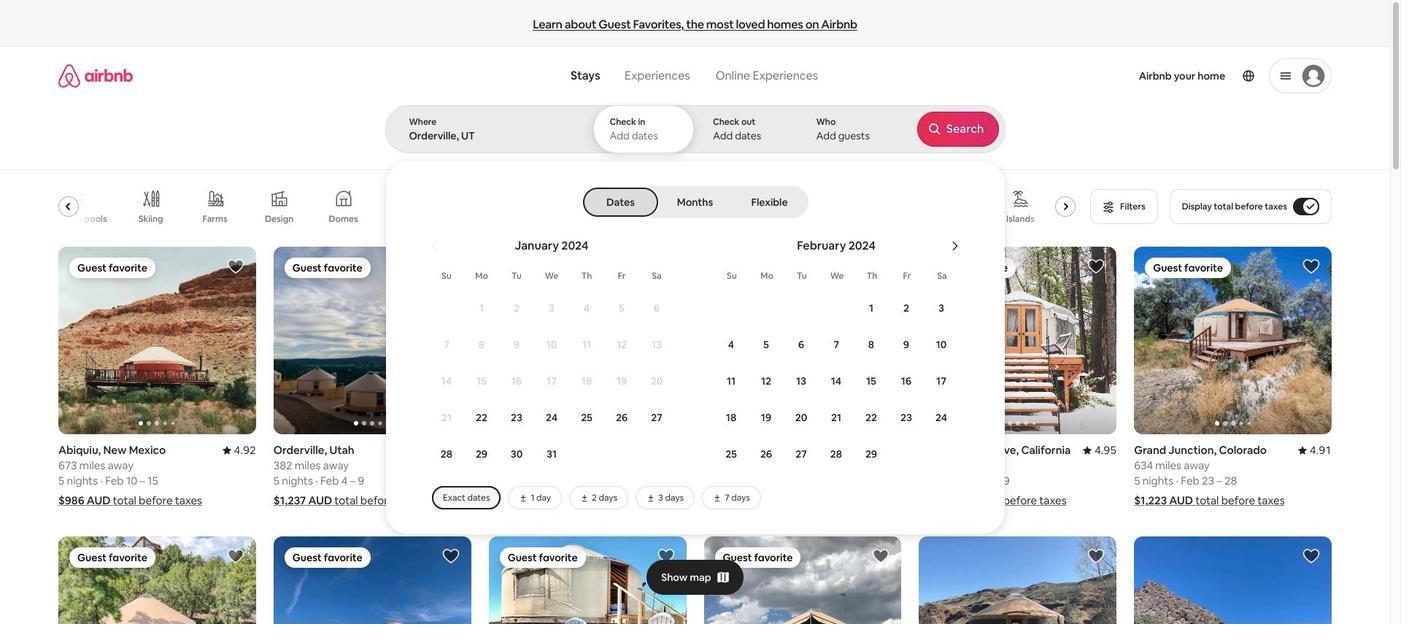 Task type: vqa. For each thing, say whether or not it's contained in the screenshot.
1st Add to wishlist: Orderville, Utah icon from the left
yes



Task type: describe. For each thing, give the bounding box(es) containing it.
add to wishlist: nyssa, oregon image
[[1088, 548, 1106, 565]]

add to wishlist: orderville, utah image for 4.99 out of 5 average rating image
[[873, 258, 890, 275]]

add to wishlist: orderville, utah image for 4.96 out of 5 average rating icon
[[442, 258, 460, 275]]

add to wishlist: gateway, colorado image
[[1303, 548, 1321, 565]]

4.95 out of 5 average rating image
[[1083, 443, 1117, 457]]

Search destinations search field
[[409, 129, 568, 142]]

add to wishlist: abiquiu, new mexico image
[[227, 258, 244, 275]]

add to wishlist: santa fe, new mexico image
[[873, 548, 890, 565]]

what can we help you find? tab list
[[559, 60, 703, 92]]

add to wishlist: pine, arizona image
[[227, 548, 244, 565]]

4.92 out of 5 average rating image
[[222, 443, 256, 457]]



Task type: locate. For each thing, give the bounding box(es) containing it.
None search field
[[385, 47, 1402, 534]]

4.91 out of 5 average rating image
[[1299, 443, 1332, 457]]

add to wishlist: temecula, california image
[[657, 548, 675, 565]]

tab list
[[585, 186, 806, 218]]

add to wishlist: borrego springs, california image
[[657, 258, 675, 275]]

add to wishlist: orderville, utah image
[[442, 258, 460, 275], [873, 258, 890, 275]]

add to wishlist: mancos, colorado image
[[442, 548, 460, 565]]

4.99 out of 5 average rating image
[[868, 443, 902, 457]]

2 add to wishlist: orderville, utah image from the left
[[873, 258, 890, 275]]

4.96 out of 5 average rating image
[[438, 443, 471, 457]]

group
[[46, 178, 1082, 235], [58, 247, 256, 435], [274, 247, 471, 435], [489, 247, 687, 435], [704, 247, 902, 435], [919, 247, 1315, 435], [1135, 247, 1332, 435], [58, 537, 256, 624], [274, 537, 471, 624], [489, 537, 687, 624], [704, 537, 902, 624], [919, 537, 1117, 624], [1135, 537, 1332, 624]]

profile element
[[842, 47, 1332, 105]]

1 horizontal spatial add to wishlist: orderville, utah image
[[873, 258, 890, 275]]

add to wishlist: grand junction, colorado image
[[1303, 258, 1321, 275]]

add to wishlist: idyllwild-pine cove, california image
[[1088, 258, 1106, 275]]

tab panel
[[385, 105, 1402, 534]]

0 horizontal spatial add to wishlist: orderville, utah image
[[442, 258, 460, 275]]

calendar application
[[403, 223, 1402, 510]]

1 add to wishlist: orderville, utah image from the left
[[442, 258, 460, 275]]



